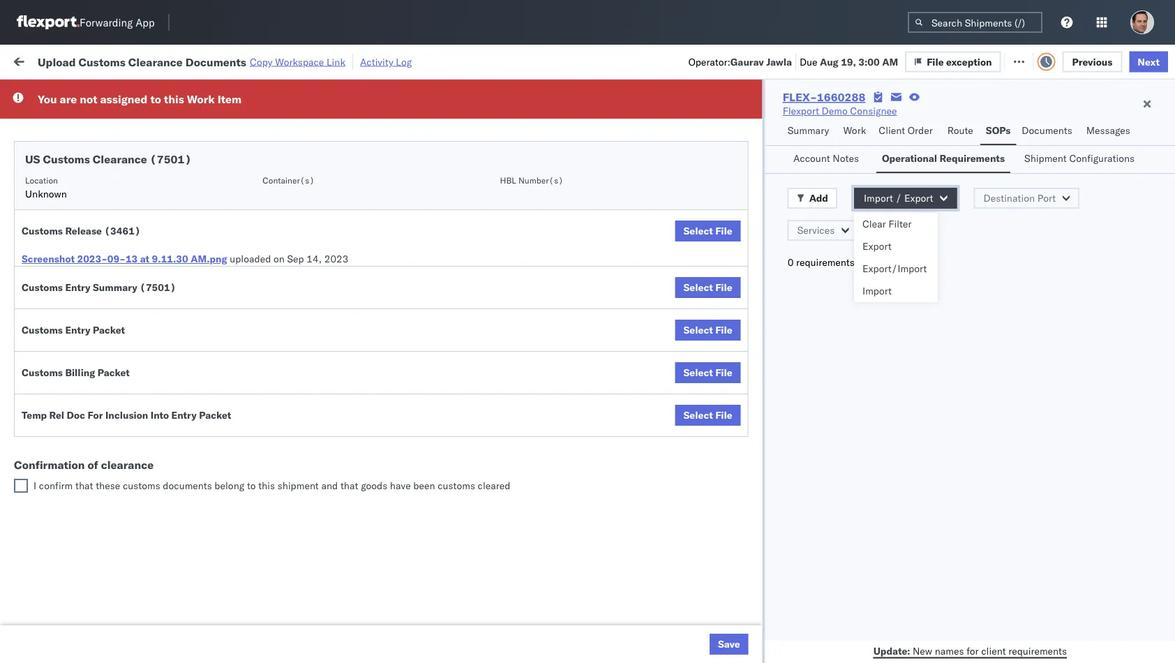 Task type: describe. For each thing, give the bounding box(es) containing it.
ocean for otter products - test account
[[427, 109, 456, 121]]

customs up location
[[43, 152, 90, 166]]

3 schedule pickup from los angeles, ca from the top
[[32, 439, 188, 465]]

resize handle column header for mode
[[494, 108, 511, 663]]

2150210
[[801, 201, 843, 213]]

upload customs clearance documents link
[[32, 192, 198, 220]]

ready
[[106, 87, 131, 97]]

2 vertical spatial packet
[[199, 409, 231, 421]]

am for 3:00 am est, feb 25, 2023
[[248, 354, 265, 367]]

no
[[327, 87, 339, 97]]

1 lagerfeld from the top
[[629, 569, 671, 582]]

delivery down us customs clearance (7501)
[[76, 169, 112, 182]]

maeu1234567 for schedule delivery appointment
[[860, 262, 931, 274]]

select for customs entry packet
[[684, 324, 713, 336]]

12:00
[[225, 385, 252, 397]]

shipment
[[1025, 152, 1068, 164]]

017482927423
[[951, 201, 1024, 213]]

list box containing clear filter
[[855, 213, 939, 302]]

(7501) for customs entry summary (7501)
[[140, 281, 176, 294]]

from inside schedule pickup from los angeles international airport
[[109, 132, 129, 144]]

delivery for 3:00
[[70, 354, 106, 366]]

est, for the schedule delivery appointment link corresponding to 10:30 pm est, feb 21, 2023
[[272, 262, 293, 274]]

client name
[[518, 114, 565, 125]]

my work
[[14, 51, 76, 70]]

Search Shipments (/) text field
[[908, 12, 1043, 33]]

products
[[544, 109, 583, 121]]

los for honeywell's confirm pickup from los angeles, ca link
[[126, 316, 142, 328]]

0 horizontal spatial summary
[[93, 281, 137, 294]]

messages button
[[1081, 118, 1138, 145]]

llc
[[680, 109, 697, 121]]

services button
[[788, 220, 859, 241]]

sep
[[287, 253, 304, 265]]

save button
[[710, 634, 749, 655]]

gaurav
[[731, 55, 764, 68]]

2:59 for 2:59 am est, feb 17, 2023
[[225, 109, 246, 121]]

resize handle column header for deadline
[[355, 108, 371, 663]]

upload customs clearance documents button
[[32, 192, 198, 222]]

from down customs entry summary (7501)
[[103, 316, 123, 328]]

feb up the 3:00 pm est, feb 20, 2023
[[290, 170, 307, 182]]

ocean for bookings test consignee
[[427, 354, 456, 367]]

batch action button
[[1077, 50, 1168, 71]]

25, for 12:00 pm est, feb 25, 2023
[[315, 385, 330, 397]]

0 vertical spatial requirements
[[797, 256, 855, 268]]

from down 09-
[[103, 285, 123, 297]]

ocean fcl for 3:00 am est, feb 25, 2023
[[427, 354, 476, 367]]

entry for packet
[[65, 324, 90, 336]]

pm for schedule pickup from los angeles international airport
[[248, 139, 264, 152]]

lcl for honeywell - test account
[[459, 262, 476, 274]]

1 karl lagerfeld international b.v c/o bleckmann from the top
[[609, 569, 819, 582]]

otter for otter products - test account
[[518, 109, 541, 121]]

deadline button
[[218, 111, 358, 125]]

from up clearance
[[109, 439, 129, 451]]

haarlemmermeer,
[[110, 606, 190, 619]]

0 horizontal spatial export
[[863, 240, 892, 252]]

2 flex-2001714 from the top
[[771, 170, 843, 182]]

uploaded
[[230, 253, 271, 265]]

(7501) for us customs clearance (7501)
[[150, 152, 192, 166]]

jawla
[[767, 55, 793, 68]]

account inside account notes 'button'
[[794, 152, 831, 164]]

4 schedule pickup from los angeles, ca from the top
[[32, 470, 188, 496]]

flex-1660288 link
[[783, 90, 866, 104]]

2 schedule delivery appointment link from the top
[[32, 169, 172, 183]]

3 schedule pickup from los angeles, ca button from the top
[[32, 469, 198, 498]]

upload for customs
[[32, 193, 64, 205]]

schedule for the schedule delivery appointment link related to 2:59 am est, feb 17, 2023
[[32, 108, 73, 120]]

2:59 am est, mar 3, 2023
[[225, 477, 347, 490]]

of inside "button"
[[93, 384, 101, 397]]

est, down 12:00 pm est, feb 25, 2023
[[267, 416, 288, 428]]

activity log button
[[360, 53, 412, 70]]

documents for upload customs clearance documents
[[32, 207, 83, 219]]

ocean lcl for honeywell
[[427, 262, 476, 274]]

location
[[25, 175, 58, 185]]

angeles, for confirm pickup from los angeles, ca link for bookings
[[144, 285, 183, 297]]

screenshot 2023-09-13 at 9.11.30 am.png uploaded on sep 14, 2023
[[22, 253, 349, 265]]

25, for 3:00 am est, feb 25, 2023
[[310, 354, 325, 367]]

blocked,
[[171, 87, 206, 97]]

schedule for schedule pickup from los angeles international airport link
[[32, 132, 73, 144]]

2 vertical spatial 17,
[[309, 170, 324, 182]]

documents button
[[1017, 118, 1081, 145]]

flex id
[[749, 114, 775, 125]]

customs down confirm delivery
[[22, 367, 63, 379]]

previous
[[1073, 55, 1113, 68]]

3:00 for integration test account - on ag
[[225, 201, 246, 213]]

1 horizontal spatial work
[[187, 92, 215, 106]]

4 ocean from the top
[[427, 477, 456, 490]]

forwarding app
[[80, 16, 155, 29]]

copy
[[250, 56, 273, 68]]

client order
[[879, 124, 933, 137]]

1 vertical spatial requirements
[[1009, 645, 1068, 657]]

client
[[982, 645, 1007, 657]]

mbl/mawb numbers button
[[944, 111, 1105, 125]]

1 bleckmann from the top
[[770, 569, 819, 582]]

flex- for schedule pickup from los angeles international airport link
[[771, 139, 801, 152]]

2 2001714 from the top
[[801, 170, 843, 182]]

schedule pickup from los angeles international airport
[[32, 132, 185, 158]]

flex-2060357
[[771, 631, 843, 643]]

export inside button
[[905, 192, 934, 204]]

2 customs from the left
[[438, 480, 475, 492]]

los for 3rd schedule pickup from los angeles, ca link from the top
[[132, 439, 147, 451]]

select file button for customs billing packet
[[676, 362, 741, 383]]

select file button for customs release (3461)
[[676, 221, 741, 242]]

container
[[860, 109, 898, 119]]

flex-1977428 for schedule pickup from los angeles, ca
[[771, 231, 843, 244]]

for
[[88, 409, 103, 421]]

est, for schedule pickup from los angeles international airport link
[[266, 139, 287, 152]]

0 horizontal spatial on
[[274, 253, 285, 265]]

client for client name
[[518, 114, 541, 125]]

0 horizontal spatial to
[[150, 92, 161, 106]]

est, for confirm delivery link
[[267, 354, 288, 367]]

2 schedule delivery appointment from the top
[[32, 169, 172, 182]]

update:
[[874, 645, 911, 657]]

demu1232567
[[860, 293, 931, 305]]

14,
[[307, 253, 322, 265]]

confirm inside button
[[32, 354, 68, 366]]

from right for
[[109, 408, 129, 420]]

2 horizontal spatial documents
[[1023, 124, 1073, 137]]

customs down screenshot
[[22, 281, 63, 294]]

flexport. image
[[17, 15, 80, 29]]

select for temp rel doc for inclusion into entry packet
[[684, 409, 713, 421]]

0 horizontal spatial this
[[164, 92, 184, 106]]

2 schedule pickup from los angeles, ca link from the top
[[32, 407, 198, 435]]

flexport demo consignee
[[783, 105, 898, 117]]

have
[[390, 480, 411, 492]]

0 vertical spatial 3:00
[[859, 55, 880, 68]]

confirm pickup from los angeles, ca link for bookings
[[32, 285, 198, 312]]

honeywell - test account for schedule pickup from los angeles, ca
[[609, 231, 724, 244]]

container numbers
[[860, 109, 898, 130]]

file for customs billing packet
[[716, 367, 733, 379]]

187 on track
[[327, 54, 384, 66]]

app
[[136, 16, 155, 29]]

clearance for us customs clearance (7501)
[[93, 152, 147, 166]]

number(s)
[[519, 175, 564, 185]]

customs up status
[[79, 55, 126, 69]]

2 schedule pickup from los angeles, ca from the top
[[32, 408, 188, 434]]

sops
[[987, 124, 1011, 137]]

fcl for 3:00 am est, feb 25, 2023
[[459, 354, 476, 367]]

2 karl from the top
[[609, 600, 627, 612]]

9.11.30
[[152, 253, 188, 265]]

schedule delivery appointment for 2:59 am est, feb 17, 2023
[[32, 108, 172, 120]]

route button
[[942, 118, 981, 145]]

est, for second schedule pickup from los angeles, ca link from the bottom of the page
[[267, 477, 288, 490]]

est, for the schedule delivery appointment link related to 2:59 am est, feb 17, 2023
[[267, 109, 288, 121]]

1 horizontal spatial to
[[247, 480, 256, 492]]

from down temp rel doc for inclusion into entry packet
[[109, 470, 129, 482]]

confirm pickup from los angeles, ca for honeywell - test account
[[32, 316, 183, 342]]

2 b.v from the top
[[733, 600, 748, 612]]

5 schedule pickup from los angeles, ca from the top
[[32, 623, 188, 649]]

aug
[[821, 55, 839, 68]]

pm up the 3:00 pm est, feb 20, 2023
[[248, 170, 264, 182]]

1 integration test account - western digital from the top
[[609, 139, 797, 152]]

filtered by:
[[14, 86, 64, 98]]

snoozed : no
[[289, 87, 339, 97]]

ca for honeywell's confirm pickup from los angeles, ca link
[[32, 330, 45, 342]]

import / export button
[[855, 188, 958, 209]]

(3461)
[[104, 225, 141, 237]]

upload proof of delivery link
[[32, 384, 140, 398]]

numbers for container numbers
[[860, 120, 895, 130]]

schedule for 1st schedule pickup from los angeles, ca link from the bottom
[[32, 623, 73, 635]]

2 digital from the top
[[768, 170, 797, 182]]

2 western from the top
[[729, 170, 765, 182]]

us customs clearance (7501)
[[25, 152, 192, 166]]

client for client order
[[879, 124, 906, 137]]

17, for ocean lcl
[[310, 109, 325, 121]]

10:30 pm est, feb 21, 2023
[[225, 262, 357, 274]]

flex
[[749, 114, 764, 125]]

los for 1st schedule pickup from los angeles, ca link from the bottom
[[132, 623, 147, 635]]

batch
[[1098, 54, 1126, 66]]

1 vertical spatial international
[[673, 569, 730, 582]]

5 schedule pickup from los angeles, ca link from the top
[[32, 623, 198, 650]]

cleared
[[478, 480, 511, 492]]

air for 3:00 pm est, feb 20, 2023
[[427, 201, 440, 213]]

id
[[766, 114, 775, 125]]

i
[[34, 480, 36, 492]]

4 schedule pickup from los angeles, ca button from the top
[[32, 623, 198, 652]]

1 flex-2001714 from the top
[[771, 139, 843, 152]]

packet for customs billing packet
[[98, 367, 130, 379]]

0 vertical spatial upload
[[38, 55, 76, 69]]

honeywell for schedule pickup from los angeles, ca
[[609, 231, 655, 244]]

0 vertical spatial on
[[347, 54, 359, 66]]

track
[[361, 54, 384, 66]]

resize handle column header for flex id
[[837, 108, 853, 663]]

mabltest12345
[[951, 631, 1030, 643]]

ca for 5th schedule pickup from los angeles, ca link from the bottom
[[32, 238, 45, 250]]

customs up confirm delivery
[[22, 324, 63, 336]]

consignee inside button
[[609, 114, 649, 125]]

air for 12:00 pm est, feb 25, 2023
[[427, 385, 440, 397]]

resize handle column header for container numbers
[[927, 108, 944, 663]]

temp rel doc for inclusion into entry packet
[[22, 409, 231, 421]]

28,
[[310, 416, 325, 428]]

feb up 12:00 pm est, feb 25, 2023
[[290, 354, 308, 367]]

operational
[[883, 152, 938, 164]]

1 schedule pickup from los angeles, ca from the top
[[32, 224, 188, 250]]

resize handle column header for consignee
[[725, 108, 742, 663]]

1 schedule pickup from los angeles, ca button from the top
[[32, 223, 198, 252]]

you are not assigned to this work item
[[38, 92, 242, 106]]

confirm pickup from los angeles, ca button for honeywell
[[32, 315, 198, 345]]

3 schedule pickup from los angeles, ca link from the top
[[32, 438, 198, 466]]

due
[[800, 55, 818, 68]]

for for ready
[[133, 87, 144, 97]]

packet for customs entry packet
[[93, 324, 125, 336]]

mbl/mawb
[[951, 114, 1000, 125]]

schedule inside schedule pickup from amsterdam airport schiphol, haarlemmermeer, netherlands
[[32, 593, 73, 605]]

1 c/o from the top
[[751, 569, 767, 582]]

1 b.v from the top
[[733, 569, 748, 582]]

select for customs billing packet
[[684, 367, 713, 379]]

action
[[1128, 54, 1159, 66]]

1 vertical spatial this
[[258, 480, 275, 492]]

airport inside schedule pickup from los angeles international airport
[[91, 146, 122, 158]]

feb down deadline button
[[290, 139, 307, 152]]

pickup for 5th schedule pickup from los angeles, ca link from the bottom
[[76, 224, 106, 236]]

international inside schedule pickup from los angeles international airport
[[32, 146, 89, 158]]

schedule delivery appointment button for 10:30 pm est, feb 21, 2023
[[32, 261, 172, 276]]

3:00 am est, feb 25, 2023
[[225, 354, 352, 367]]

appointment for 2:59 am est, feb 17, 2023
[[114, 108, 172, 120]]

export/import
[[863, 263, 928, 275]]

flex-2150210
[[771, 201, 843, 213]]

1 vertical spatial at
[[140, 253, 150, 265]]

2 bleckmann from the top
[[770, 600, 819, 612]]

2 vertical spatial international
[[673, 600, 730, 612]]

flex- for honeywell's confirm pickup from los angeles, ca link
[[771, 324, 801, 336]]

pickup for fourth schedule pickup from los angeles, ca link from the bottom of the page
[[76, 408, 106, 420]]

2 lagerfeld from the top
[[629, 600, 671, 612]]

angeles, for fourth schedule pickup from los angeles, ca link from the bottom of the page
[[150, 408, 188, 420]]

feb left 21,
[[296, 262, 313, 274]]

account notes button
[[788, 146, 869, 173]]

schedule delivery appointment link for 10:30 pm est, feb 21, 2023
[[32, 261, 172, 275]]

los for fourth schedule pickup from los angeles, ca link from the bottom of the page
[[132, 408, 147, 420]]

1 digital from the top
[[768, 139, 797, 152]]

customs up screenshot
[[22, 225, 63, 237]]

honeywell for confirm pickup from los angeles, ca
[[609, 324, 655, 336]]

: for snoozed
[[321, 87, 324, 97]]

delivery for 10:30
[[76, 262, 112, 274]]

2 vertical spatial entry
[[171, 409, 197, 421]]

1988285
[[801, 109, 843, 121]]

2 schedule delivery appointment button from the top
[[32, 169, 172, 184]]

am right '19,'
[[883, 55, 899, 68]]

numbers for mbl/mawb numbers
[[1002, 114, 1036, 125]]

schiphol,
[[66, 606, 108, 619]]

upload for proof
[[32, 384, 64, 397]]



Task type: locate. For each thing, give the bounding box(es) containing it.
pickup for 1st schedule pickup from los angeles, ca link from the bottom
[[76, 623, 106, 635]]

to right assigned
[[150, 92, 161, 106]]

schedule delivery appointment
[[32, 108, 172, 120], [32, 169, 172, 182], [32, 262, 172, 274]]

1977428 for schedule pickup from los angeles, ca
[[801, 231, 843, 244]]

los down haarlemmermeer,
[[132, 623, 147, 635]]

3 confirm from the top
[[32, 354, 68, 366]]

pm right 12:00
[[255, 385, 270, 397]]

account
[[616, 109, 652, 121], [681, 139, 718, 152], [794, 152, 831, 164], [681, 170, 718, 182], [590, 201, 627, 213], [681, 201, 718, 213], [687, 231, 724, 244], [596, 262, 633, 274], [687, 262, 724, 274], [687, 324, 724, 336], [590, 385, 627, 397], [681, 385, 718, 397]]

operator: gaurav jawla
[[689, 55, 793, 68]]

0 vertical spatial 2:59
[[225, 109, 246, 121]]

0 vertical spatial digital
[[768, 139, 797, 152]]

2 vertical spatial appointment
[[114, 262, 172, 274]]

1 select file button from the top
[[676, 221, 741, 242]]

0 vertical spatial flex-2001714
[[771, 139, 843, 152]]

pickup for schedule pickup from los angeles international airport link
[[76, 132, 106, 144]]

feb left 28,
[[290, 416, 308, 428]]

2 karl lagerfeld international b.v c/o bleckmann from the top
[[609, 600, 819, 612]]

0 vertical spatial this
[[164, 92, 184, 106]]

2 vertical spatial clearance
[[108, 193, 153, 205]]

inclusion
[[105, 409, 148, 421]]

1 : from the left
[[100, 87, 103, 97]]

1 horizontal spatial that
[[341, 480, 359, 492]]

est, for the upload proof of delivery link at the bottom left of page
[[272, 385, 293, 397]]

select file button for customs entry summary (7501)
[[676, 277, 741, 298]]

delivery for 2:59
[[76, 108, 112, 120]]

(7501) down the 9.11.30
[[140, 281, 176, 294]]

1 schedule pickup from los angeles, ca link from the top
[[32, 223, 198, 251]]

confirm pickup from los angeles, ca link for honeywell
[[32, 315, 198, 343]]

2 confirm from the top
[[32, 316, 68, 328]]

0 horizontal spatial airport
[[32, 606, 63, 619]]

schedule for 5th schedule pickup from los angeles, ca link from the bottom
[[32, 224, 73, 236]]

pickup inside schedule pickup from los angeles international airport
[[76, 132, 106, 144]]

1 that from the left
[[75, 480, 93, 492]]

1 confirm pickup from los angeles, ca from the top
[[32, 285, 183, 311]]

message (10)
[[187, 54, 251, 66]]

pickup for confirm pickup from los angeles, ca link for bookings
[[70, 285, 100, 297]]

1 schedule delivery appointment button from the top
[[32, 107, 172, 123]]

8 resize handle column header from the left
[[927, 108, 944, 663]]

message
[[187, 54, 226, 66]]

am
[[883, 55, 899, 68], [248, 109, 265, 121], [248, 354, 265, 367], [248, 416, 265, 428], [248, 477, 265, 490]]

1 confirm pickup from los angeles, ca button from the top
[[32, 285, 198, 314]]

feb down snoozed at the left of the page
[[290, 109, 308, 121]]

2 ca from the top
[[32, 299, 45, 311]]

client order button
[[874, 118, 942, 145]]

am for 2:59 am est, feb 28, 2023
[[248, 416, 265, 428]]

clear filter
[[863, 218, 912, 230]]

2:59 for 2:59 am est, feb 28, 2023
[[225, 416, 246, 428]]

confirm pickup from los angeles, ca button down 09-
[[32, 285, 198, 314]]

1 vertical spatial c/o
[[751, 600, 767, 612]]

digital up the add button on the right top of page
[[768, 170, 797, 182]]

0 vertical spatial to
[[150, 92, 161, 106]]

honeywell - test account for schedule delivery appointment
[[609, 262, 724, 274]]

5 select from the top
[[684, 409, 713, 421]]

feb left 20,
[[290, 201, 307, 213]]

entry down the 2023- on the left top of the page
[[65, 281, 90, 294]]

confirm pickup from los angeles, ca link down customs entry summary (7501)
[[32, 315, 198, 343]]

2 1977428 from the top
[[801, 262, 843, 274]]

2:59 am est, feb 17, 2023
[[225, 109, 352, 121]]

7 ca from the top
[[32, 637, 45, 649]]

0 vertical spatial 17,
[[310, 109, 325, 121]]

from up haarlemmermeer,
[[109, 593, 129, 605]]

to right belong
[[247, 480, 256, 492]]

documents up shipment
[[1023, 124, 1073, 137]]

of up these
[[88, 458, 98, 472]]

1 otter from the left
[[518, 109, 541, 121]]

: for status
[[100, 87, 103, 97]]

numbers inside mbl/mawb numbers button
[[1002, 114, 1036, 125]]

7 schedule from the top
[[32, 439, 73, 451]]

3 schedule from the top
[[32, 169, 73, 182]]

select for customs entry summary (7501)
[[684, 281, 713, 294]]

flex id button
[[742, 111, 839, 125]]

1 horizontal spatial for
[[967, 645, 979, 657]]

2 horizontal spatial work
[[844, 124, 867, 137]]

am.png
[[191, 253, 227, 265]]

17, down deadline button
[[309, 139, 324, 152]]

import left /
[[864, 192, 894, 204]]

am for 2:59 am est, feb 17, 2023
[[248, 109, 265, 121]]

schedule pickup from los angeles international airport button
[[32, 131, 198, 160]]

6 resize handle column header from the left
[[725, 108, 742, 663]]

1 ocean lcl from the top
[[427, 109, 476, 121]]

2 maeu1234567 from the top
[[860, 262, 931, 274]]

1 resize handle column header from the left
[[200, 108, 216, 663]]

1 flex-1977428 from the top
[[771, 231, 843, 244]]

2 vertical spatial schedule delivery appointment button
[[32, 261, 172, 276]]

1 confirm pickup from los angeles, ca link from the top
[[32, 285, 198, 312]]

item
[[218, 92, 242, 106]]

0 horizontal spatial requirements
[[797, 256, 855, 268]]

3 schedule delivery appointment link from the top
[[32, 261, 172, 275]]

1 schedule delivery appointment link from the top
[[32, 107, 172, 121]]

1 vertical spatial schedule delivery appointment link
[[32, 169, 172, 183]]

from down upload customs clearance documents button
[[109, 224, 129, 236]]

client down nyku9743990
[[879, 124, 906, 137]]

1 horizontal spatial requirements
[[1009, 645, 1068, 657]]

pickup down customs entry summary (7501)
[[70, 316, 100, 328]]

services
[[798, 224, 835, 236]]

packet down customs entry summary (7501)
[[93, 324, 125, 336]]

1977428
[[801, 231, 843, 244], [801, 262, 843, 274], [801, 324, 843, 336]]

2 2:59 from the top
[[225, 416, 246, 428]]

1 2001714 from the top
[[801, 139, 843, 152]]

work button
[[838, 118, 874, 145]]

messages
[[1087, 124, 1131, 137]]

link
[[327, 56, 346, 68]]

am down 12:00
[[248, 416, 265, 428]]

from down "workitem" button at the top of the page
[[109, 132, 129, 144]]

6 ca from the top
[[32, 484, 45, 496]]

clear
[[863, 218, 887, 230]]

2 vertical spatial 2:59
[[225, 477, 246, 490]]

0 vertical spatial b.v
[[733, 569, 748, 582]]

1 vertical spatial 2:59
[[225, 416, 246, 428]]

2:59 for 2:59 am est, mar 3, 2023
[[225, 477, 246, 490]]

0 vertical spatial air
[[427, 139, 440, 152]]

am for 2:59 am est, mar 3, 2023
[[248, 477, 265, 490]]

angeles, for 3rd schedule pickup from los angeles, ca link from the top
[[150, 439, 188, 451]]

0 horizontal spatial numbers
[[860, 120, 895, 130]]

fcl for 2:59 am est, mar 3, 2023
[[459, 477, 476, 490]]

work
[[40, 51, 76, 70]]

select for customs release (3461)
[[684, 225, 713, 237]]

flex- for 5th schedule pickup from los angeles, ca link from the bottom
[[771, 231, 801, 244]]

client left name
[[518, 114, 541, 125]]

5 select file button from the top
[[676, 405, 741, 426]]

flex-1977428 up '0 requirements'
[[771, 231, 843, 244]]

resize handle column header for mbl/mawb numbers
[[1102, 108, 1119, 663]]

los for confirm pickup from los angeles, ca link for bookings
[[126, 285, 142, 297]]

documents inside "upload customs clearance documents"
[[32, 207, 83, 219]]

appointment for 10:30 pm est, feb 21, 2023
[[114, 262, 172, 274]]

flex-2001714 up the add button on the right top of page
[[771, 170, 843, 182]]

that
[[75, 480, 93, 492], [341, 480, 359, 492]]

delivery inside "button"
[[104, 384, 140, 397]]

at
[[283, 54, 292, 66], [140, 253, 150, 265]]

clearance for upload customs clearance documents
[[108, 193, 153, 205]]

delivery inside button
[[70, 354, 106, 366]]

0 vertical spatial confirm pickup from los angeles, ca button
[[32, 285, 198, 314]]

1 1977428 from the top
[[801, 231, 843, 244]]

3 resize handle column header from the left
[[404, 108, 420, 663]]

entry for summary
[[65, 281, 90, 294]]

10 resize handle column header from the left
[[1151, 108, 1168, 663]]

0 vertical spatial documents
[[186, 55, 247, 69]]

2 3:30 from the top
[[225, 170, 246, 182]]

schedule left the 2023- on the left top of the page
[[32, 262, 73, 274]]

angeles, for honeywell's confirm pickup from los angeles, ca link
[[144, 316, 183, 328]]

integration test account - on ag
[[518, 201, 668, 213], [609, 201, 759, 213], [518, 385, 668, 397], [609, 385, 759, 397]]

est, up 12:00 pm est, feb 25, 2023
[[267, 354, 288, 367]]

clearance up work,
[[128, 55, 183, 69]]

status
[[75, 87, 100, 97]]

2 schedule pickup from los angeles, ca button from the top
[[32, 438, 198, 468]]

screenshot
[[22, 253, 75, 265]]

0 vertical spatial clearance
[[128, 55, 183, 69]]

7 resize handle column header from the left
[[837, 108, 853, 663]]

17, up 20,
[[309, 170, 324, 182]]

new
[[913, 645, 933, 657]]

b.v
[[733, 569, 748, 582], [733, 600, 748, 612]]

import for import work
[[118, 54, 149, 66]]

shipment configurations
[[1025, 152, 1136, 164]]

karl lagerfeld international b.v c/o bleckmann
[[609, 569, 819, 582], [609, 600, 819, 612]]

778
[[262, 54, 281, 66]]

0 vertical spatial karl lagerfeld international b.v c/o bleckmann
[[609, 569, 819, 582]]

container numbers button
[[853, 105, 930, 131]]

2 otter from the left
[[609, 109, 632, 121]]

2 vertical spatial import
[[863, 285, 892, 297]]

5 ca from the top
[[32, 453, 45, 465]]

list box
[[855, 213, 939, 302]]

2 ocean fcl from the top
[[427, 477, 476, 490]]

1 vertical spatial digital
[[768, 170, 797, 182]]

2 integration test account - western digital from the top
[[609, 170, 797, 182]]

schedule inside schedule pickup from los angeles international airport
[[32, 132, 73, 144]]

my
[[14, 51, 36, 70]]

0 vertical spatial ocean fcl
[[427, 354, 476, 367]]

0 vertical spatial at
[[283, 54, 292, 66]]

2 confirm pickup from los angeles, ca link from the top
[[32, 315, 198, 343]]

1 horizontal spatial numbers
[[1002, 114, 1036, 125]]

upload customs clearance documents
[[32, 193, 153, 219]]

4 schedule pickup from los angeles, ca link from the top
[[32, 469, 198, 497]]

0 vertical spatial import
[[118, 54, 149, 66]]

flex- for 1st schedule pickup from los angeles, ca link from the bottom
[[771, 631, 801, 643]]

delivery up billing
[[70, 354, 106, 366]]

flex-1988285
[[771, 109, 843, 121]]

ocean lcl for otter
[[427, 109, 476, 121]]

requirements down services button
[[797, 256, 855, 268]]

schedule delivery appointment link up customs entry summary (7501)
[[32, 261, 172, 275]]

schedule delivery appointment for 10:30 pm est, feb 21, 2023
[[32, 262, 172, 274]]

0 vertical spatial confirm pickup from los angeles, ca
[[32, 285, 183, 311]]

pickup down "upload customs clearance documents"
[[76, 224, 106, 236]]

0 vertical spatial ocean lcl
[[427, 109, 476, 121]]

pickup for honeywell's confirm pickup from los angeles, ca link
[[70, 316, 100, 328]]

activity
[[360, 56, 394, 68]]

confirmation of clearance
[[14, 458, 154, 472]]

confirm for flex-1911408
[[32, 285, 68, 297]]

confirm pickup from los angeles, ca down customs entry summary (7501)
[[32, 316, 183, 342]]

0 vertical spatial entry
[[65, 281, 90, 294]]

1 horizontal spatial otter
[[609, 109, 632, 121]]

angeles, for 1st schedule pickup from los angeles, ca link from the bottom
[[150, 623, 188, 635]]

4 ca from the top
[[32, 422, 45, 434]]

confirm pickup from los angeles, ca down 09-
[[32, 285, 183, 311]]

1 horizontal spatial documents
[[186, 55, 247, 69]]

0 vertical spatial packet
[[93, 324, 125, 336]]

schedule down you
[[32, 108, 73, 120]]

airport up netherlands
[[32, 606, 63, 619]]

due aug 19, 3:00 am
[[800, 55, 899, 68]]

2:59 right documents
[[225, 477, 246, 490]]

confirm delivery link
[[32, 353, 106, 367]]

customs billing packet
[[22, 367, 130, 379]]

1 vertical spatial confirm pickup from los angeles, ca button
[[32, 315, 198, 345]]

confirm
[[32, 285, 68, 297], [32, 316, 68, 328], [32, 354, 68, 366]]

: right not on the top left of the page
[[100, 87, 103, 97]]

file for customs entry summary (7501)
[[716, 281, 733, 294]]

0 vertical spatial western
[[729, 139, 765, 152]]

2 flex-1977428 from the top
[[771, 262, 843, 274]]

feb up 28,
[[296, 385, 313, 397]]

otter left products, on the top right of page
[[609, 109, 632, 121]]

1911408
[[801, 293, 843, 305]]

1 horizontal spatial client
[[879, 124, 906, 137]]

4 select file from the top
[[684, 367, 733, 379]]

confirm pickup from los angeles, ca button for bookings
[[32, 285, 198, 314]]

honeywell
[[609, 231, 655, 244], [518, 262, 564, 274], [609, 262, 655, 274], [609, 324, 655, 336]]

maeu1234567 for schedule pickup from los angeles, ca
[[860, 231, 931, 243]]

ocean for honeywell - test account
[[427, 262, 456, 274]]

0 vertical spatial summary
[[788, 124, 830, 137]]

1 vertical spatial for
[[967, 645, 979, 657]]

schedule delivery appointment button up customs entry summary (7501)
[[32, 261, 172, 276]]

ocean fcl for 2:59 am est, mar 3, 2023
[[427, 477, 476, 490]]

schedule for fourth schedule pickup from los angeles, ca link from the bottom of the page
[[32, 408, 73, 420]]

exception
[[958, 54, 1003, 66], [947, 55, 993, 68]]

customs entry packet
[[22, 324, 125, 336]]

clearance up (3461)
[[108, 193, 153, 205]]

workspace
[[275, 56, 324, 68]]

1 vertical spatial summary
[[93, 281, 137, 294]]

sops button
[[981, 118, 1017, 145]]

2 confirm pickup from los angeles, ca button from the top
[[32, 315, 198, 345]]

2 : from the left
[[321, 87, 324, 97]]

1 vertical spatial 25,
[[315, 385, 330, 397]]

Search Work text field
[[707, 50, 859, 71]]

los up 13
[[132, 224, 147, 236]]

schedule up netherlands
[[32, 593, 73, 605]]

am down progress
[[248, 109, 265, 121]]

pm for upload customs clearance documents
[[248, 201, 264, 213]]

0 vertical spatial international
[[32, 146, 89, 158]]

1 western from the top
[[729, 139, 765, 152]]

flex-1977428 up flex-1911408
[[771, 262, 843, 274]]

mar
[[290, 477, 309, 490]]

customs inside "upload customs clearance documents"
[[66, 193, 106, 205]]

0 vertical spatial work
[[152, 54, 176, 66]]

import inside list box
[[863, 285, 892, 297]]

9 resize handle column header from the left
[[1102, 108, 1119, 663]]

1 vertical spatial to
[[247, 480, 256, 492]]

1977428 for confirm pickup from los angeles, ca
[[801, 324, 843, 336]]

1 lcl from the top
[[459, 109, 476, 121]]

flex- for the schedule delivery appointment link corresponding to 10:30 pm est, feb 21, 2023
[[771, 262, 801, 274]]

pm for schedule delivery appointment
[[255, 262, 270, 274]]

los for second schedule pickup from los angeles, ca link from the bottom of the page
[[132, 470, 147, 482]]

on left sep
[[274, 253, 285, 265]]

:
[[100, 87, 103, 97], [321, 87, 324, 97]]

1 karl from the top
[[609, 569, 627, 582]]

upload up by:
[[38, 55, 76, 69]]

10:30
[[225, 262, 252, 274]]

2 appointment from the top
[[114, 169, 172, 182]]

summary down flex-1988285
[[788, 124, 830, 137]]

0 vertical spatial bleckmann
[[770, 569, 819, 582]]

pickup for 3rd schedule pickup from los angeles, ca link from the top
[[76, 439, 106, 451]]

25, up 28,
[[315, 385, 330, 397]]

3 2:59 from the top
[[225, 477, 246, 490]]

shipment
[[278, 480, 319, 492]]

1 vertical spatial work
[[187, 92, 215, 106]]

schedule up screenshot
[[32, 224, 73, 236]]

0 horizontal spatial work
[[152, 54, 176, 66]]

pickup down 'upload proof of delivery' "button"
[[76, 408, 106, 420]]

for left work,
[[133, 87, 144, 97]]

los down 13
[[126, 285, 142, 297]]

est, up 2:59 am est, feb 28, 2023
[[272, 385, 293, 397]]

0 vertical spatial for
[[133, 87, 144, 97]]

mode button
[[420, 111, 497, 125]]

file exception button
[[916, 50, 1012, 71], [916, 50, 1012, 71], [906, 51, 1002, 72], [906, 51, 1002, 72]]

est, left 14, on the left of the page
[[272, 262, 293, 274]]

1 horizontal spatial this
[[258, 480, 275, 492]]

1 mawb1234 from the top
[[951, 139, 1006, 152]]

0 vertical spatial schedule delivery appointment button
[[32, 107, 172, 123]]

1 vertical spatial karl
[[609, 600, 627, 612]]

import up ready
[[118, 54, 149, 66]]

(7501)
[[150, 152, 192, 166], [140, 281, 176, 294]]

documents for upload customs clearance documents copy workspace link
[[186, 55, 247, 69]]

upload inside "button"
[[32, 384, 64, 397]]

file for customs release (3461)
[[716, 225, 733, 237]]

summary inside button
[[788, 124, 830, 137]]

6 schedule from the top
[[32, 408, 73, 420]]

1 select from the top
[[684, 225, 713, 237]]

0 vertical spatial 3:30
[[225, 139, 246, 152]]

log
[[396, 56, 412, 68]]

clearance for upload customs clearance documents copy workspace link
[[128, 55, 183, 69]]

schedule for 3rd schedule pickup from los angeles, ca link from the top
[[32, 439, 73, 451]]

2 select file button from the top
[[676, 277, 741, 298]]

export down clear
[[863, 240, 892, 252]]

import inside import work button
[[118, 54, 149, 66]]

work,
[[147, 87, 169, 97]]

1 vertical spatial b.v
[[733, 600, 748, 612]]

1 vertical spatial airport
[[32, 606, 63, 619]]

1 horizontal spatial :
[[321, 87, 324, 97]]

schedule delivery appointment up customs entry summary (7501)
[[32, 262, 172, 274]]

1 vertical spatial ocean lcl
[[427, 262, 476, 274]]

1 appointment from the top
[[114, 108, 172, 120]]

0 vertical spatial airport
[[91, 146, 122, 158]]

customs right been
[[438, 480, 475, 492]]

schedule up unknown
[[32, 169, 73, 182]]

ca down temp
[[32, 422, 45, 434]]

digital down id
[[768, 139, 797, 152]]

2 air from the top
[[427, 201, 440, 213]]

17, for air
[[309, 139, 324, 152]]

2 vertical spatial work
[[844, 124, 867, 137]]

destination port
[[984, 192, 1057, 204]]

pickup inside schedule pickup from amsterdam airport schiphol, haarlemmermeer, netherlands
[[76, 593, 106, 605]]

1 vertical spatial western
[[729, 170, 765, 182]]

1 air from the top
[[427, 139, 440, 152]]

schedule delivery appointment down us customs clearance (7501)
[[32, 169, 172, 182]]

los inside schedule pickup from los angeles international airport
[[132, 132, 147, 144]]

angeles
[[150, 132, 185, 144]]

2001714 up account notes
[[801, 139, 843, 152]]

select file button for customs entry packet
[[676, 320, 741, 341]]

3:00 up uploaded
[[225, 201, 246, 213]]

2 3:30 pm est, feb 17, 2023 from the top
[[225, 170, 351, 182]]

0
[[788, 256, 794, 268]]

2 that from the left
[[341, 480, 359, 492]]

angeles, for 5th schedule pickup from los angeles, ca link from the bottom
[[150, 224, 188, 236]]

upload inside "upload customs clearance documents"
[[32, 193, 64, 205]]

1 2:59 from the top
[[225, 109, 246, 121]]

1977428 down 1911408
[[801, 324, 843, 336]]

0 vertical spatial export
[[905, 192, 934, 204]]

1 3:30 from the top
[[225, 139, 246, 152]]

1 vertical spatial upload
[[32, 193, 64, 205]]

am right belong
[[248, 477, 265, 490]]

this left in
[[164, 92, 184, 106]]

for left client
[[967, 645, 979, 657]]

flex-1977428 for schedule delivery appointment
[[771, 262, 843, 274]]

0 vertical spatial mawb1234
[[951, 139, 1006, 152]]

customs release (3461)
[[22, 225, 141, 237]]

0 horizontal spatial client
[[518, 114, 541, 125]]

0 vertical spatial confirm pickup from los angeles, ca link
[[32, 285, 198, 312]]

ag
[[655, 201, 668, 213], [746, 201, 759, 213], [655, 385, 668, 397], [746, 385, 759, 397]]

2 lcl from the top
[[459, 262, 476, 274]]

1977428 for schedule delivery appointment
[[801, 262, 843, 274]]

2 select file from the top
[[684, 281, 733, 294]]

2 vertical spatial documents
[[32, 207, 83, 219]]

mawb1234 down requirements
[[951, 170, 1006, 182]]

resize handle column header for workitem
[[200, 108, 216, 663]]

3 appointment from the top
[[114, 262, 172, 274]]

los for schedule pickup from los angeles international airport link
[[132, 132, 147, 144]]

0 vertical spatial 2001714
[[801, 139, 843, 152]]

rel
[[49, 409, 64, 421]]

0 horizontal spatial at
[[140, 253, 150, 265]]

snooze
[[378, 114, 406, 125]]

clearance inside "upload customs clearance documents"
[[108, 193, 153, 205]]

los right these
[[132, 470, 147, 482]]

export right /
[[905, 192, 934, 204]]

c/o
[[751, 569, 767, 582], [751, 600, 767, 612]]

ca for second schedule pickup from los angeles, ca link from the bottom of the page
[[32, 484, 45, 496]]

of right proof on the bottom of the page
[[93, 384, 101, 397]]

2 vertical spatial upload
[[32, 384, 64, 397]]

import inside import / export button
[[864, 192, 894, 204]]

us
[[25, 152, 40, 166]]

schedule for second the schedule delivery appointment link from the top of the page
[[32, 169, 73, 182]]

upload proof of delivery button
[[32, 384, 140, 399]]

select file button for temp rel doc for inclusion into entry packet
[[676, 405, 741, 426]]

angeles, for second schedule pickup from los angeles, ca link from the bottom of the page
[[150, 470, 188, 482]]

4 resize handle column header from the left
[[494, 108, 511, 663]]

1 vertical spatial maeu1234567
[[860, 262, 931, 274]]

21,
[[315, 262, 330, 274]]

resize handle column header
[[200, 108, 216, 663], [355, 108, 371, 663], [404, 108, 420, 663], [494, 108, 511, 663], [585, 108, 602, 663], [725, 108, 742, 663], [837, 108, 853, 663], [927, 108, 944, 663], [1102, 108, 1119, 663], [1151, 108, 1168, 663]]

from inside schedule pickup from amsterdam airport schiphol, haarlemmermeer, netherlands
[[109, 593, 129, 605]]

1 ocean fcl from the top
[[427, 354, 476, 367]]

1 vertical spatial flex-1977428
[[771, 262, 843, 274]]

clearance
[[101, 458, 154, 472]]

1977428 up '0 requirements'
[[801, 231, 843, 244]]

1 vertical spatial lagerfeld
[[629, 600, 671, 612]]

requirements
[[940, 152, 1006, 164]]

confirm pickup from los angeles, ca button down customs entry summary (7501)
[[32, 315, 198, 345]]

2 mawb1234 from the top
[[951, 170, 1006, 182]]

1 vertical spatial appointment
[[114, 169, 172, 182]]

0 requirements
[[788, 256, 855, 268]]

2 vertical spatial confirm
[[32, 354, 68, 366]]

8 schedule from the top
[[32, 470, 73, 482]]

3 select from the top
[[684, 324, 713, 336]]

2 confirm pickup from los angeles, ca from the top
[[32, 316, 183, 342]]

select
[[684, 225, 713, 237], [684, 281, 713, 294], [684, 324, 713, 336], [684, 367, 713, 379], [684, 409, 713, 421]]

1 vertical spatial air
[[427, 201, 440, 213]]

confirm up customs billing packet
[[32, 354, 68, 366]]

hbl number(s)
[[500, 175, 564, 185]]

est, up the 3:00 pm est, feb 20, 2023
[[266, 170, 287, 182]]

1 vertical spatial 2001714
[[801, 170, 843, 182]]

airport inside schedule pickup from amsterdam airport schiphol, haarlemmermeer, netherlands
[[32, 606, 63, 619]]

documents down unknown
[[32, 207, 83, 219]]

at left the "risk"
[[283, 54, 292, 66]]

12:00 pm est, feb 25, 2023
[[225, 385, 357, 397]]

flexport
[[783, 105, 820, 117]]

forwarding
[[80, 16, 133, 29]]

0 vertical spatial fcl
[[459, 354, 476, 367]]

schedule for second schedule pickup from los angeles, ca link from the bottom of the page
[[32, 470, 73, 482]]

3:30 left the container(s)
[[225, 170, 246, 182]]

location unknown
[[25, 175, 67, 200]]

hbl
[[500, 175, 517, 185]]

import for import / export
[[864, 192, 894, 204]]

ca for confirm pickup from los angeles, ca link for bookings
[[32, 299, 45, 311]]

1 vertical spatial of
[[88, 458, 98, 472]]

10 schedule from the top
[[32, 623, 73, 635]]

1 3:30 pm est, feb 17, 2023 from the top
[[225, 139, 351, 152]]

appointment down you are not assigned to this work item
[[114, 108, 172, 120]]

mawb1234 up requirements
[[951, 139, 1006, 152]]

3:00 for bookings test consignee
[[225, 354, 246, 367]]

notes
[[833, 152, 860, 164]]

confirm delivery button
[[32, 353, 106, 368]]

1 vertical spatial 3:30
[[225, 170, 246, 182]]

2 c/o from the top
[[751, 600, 767, 612]]

3 schedule delivery appointment from the top
[[32, 262, 172, 274]]

ca up confirm delivery
[[32, 330, 45, 342]]

None checkbox
[[14, 479, 28, 493]]

honeywell - test account for confirm pickup from los angeles, ca
[[609, 324, 724, 336]]

2 vertical spatial schedule delivery appointment link
[[32, 261, 172, 275]]

from down haarlemmermeer,
[[109, 623, 129, 635]]

1 vertical spatial export
[[863, 240, 892, 252]]

numbers inside container numbers
[[860, 120, 895, 130]]

schedule down workitem
[[32, 132, 73, 144]]

0 horizontal spatial for
[[133, 87, 144, 97]]

est, down deadline button
[[266, 139, 287, 152]]

pickup up confirmation of clearance
[[76, 439, 106, 451]]

goods
[[361, 480, 388, 492]]

select file for temp rel doc for inclusion into entry packet
[[684, 409, 733, 421]]

schedule pickup from los angeles international airport link
[[32, 131, 198, 159]]

9 schedule from the top
[[32, 593, 73, 605]]

3 select file from the top
[[684, 324, 733, 336]]

1 horizontal spatial customs
[[438, 480, 475, 492]]

2 schedule from the top
[[32, 132, 73, 144]]

lcl for otter products - test account
[[459, 109, 476, 121]]

3 schedule delivery appointment button from the top
[[32, 261, 172, 276]]

1 vertical spatial fcl
[[459, 477, 476, 490]]

proof
[[66, 384, 90, 397]]

1 horizontal spatial at
[[283, 54, 292, 66]]

2 vertical spatial schedule delivery appointment
[[32, 262, 172, 274]]

lcl
[[459, 109, 476, 121], [459, 262, 476, 274]]

flex- for upload customs clearance documents link
[[771, 201, 801, 213]]

0 horizontal spatial that
[[75, 480, 93, 492]]

2 resize handle column header from the left
[[355, 108, 371, 663]]

work down the flexport demo consignee link
[[844, 124, 867, 137]]

upload proof of delivery
[[32, 384, 140, 397]]

for for names
[[967, 645, 979, 657]]

1 customs from the left
[[123, 480, 160, 492]]

1 horizontal spatial on
[[347, 54, 359, 66]]

honeywell for schedule delivery appointment
[[609, 262, 655, 274]]

maeu1234567 up demu1232567
[[860, 262, 931, 274]]



Task type: vqa. For each thing, say whether or not it's contained in the screenshot.
Confirm Delivery link
yes



